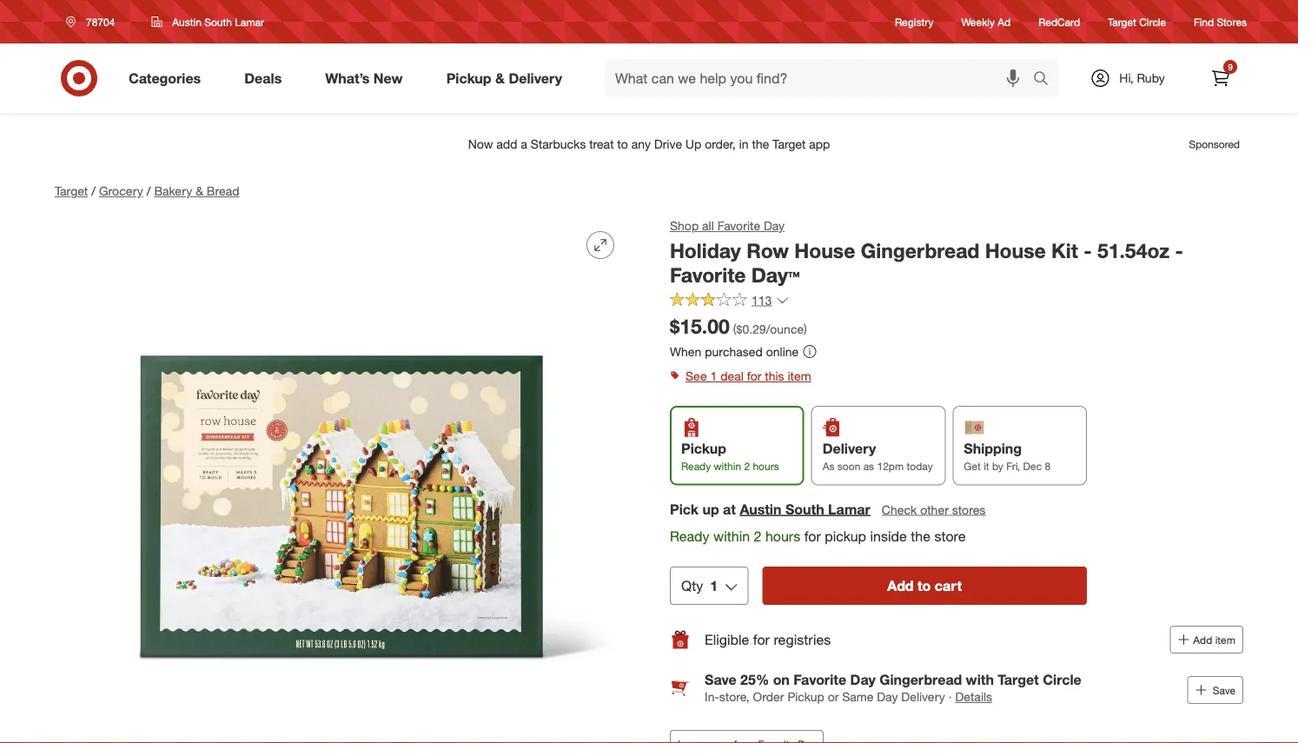 Task type: locate. For each thing, give the bounding box(es) containing it.
0 horizontal spatial pickup
[[446, 70, 492, 87]]

2 vertical spatial delivery
[[902, 689, 945, 705]]

0 vertical spatial favorite
[[718, 218, 761, 233]]

0 vertical spatial hours
[[753, 460, 779, 473]]

target for target circle
[[1108, 15, 1137, 28]]

deals link
[[230, 59, 304, 97]]

1 vertical spatial circle
[[1043, 671, 1082, 688]]

1 vertical spatial gingerbread
[[880, 671, 962, 688]]

1 vertical spatial ready
[[670, 527, 710, 544]]

ready down pick
[[670, 527, 710, 544]]

add to cart button
[[762, 567, 1087, 605]]

1 horizontal spatial circle
[[1140, 15, 1166, 28]]

eligible
[[705, 631, 750, 648]]

0 horizontal spatial lamar
[[235, 15, 264, 28]]

hours down pick up at austin south lamar
[[766, 527, 801, 544]]

0 vertical spatial for
[[747, 369, 762, 384]]

0 horizontal spatial austin
[[172, 15, 201, 28]]

save inside save 25% on favorite day gingerbread with target circle in-store, order pickup or same day delivery ∙ details
[[705, 671, 737, 688]]

0 horizontal spatial -
[[1084, 238, 1092, 262]]

lamar up pickup
[[828, 500, 871, 517]]

0 vertical spatial ready
[[681, 460, 711, 473]]

austin south lamar
[[172, 15, 264, 28]]

0 vertical spatial gingerbread
[[861, 238, 980, 262]]

1 vertical spatial &
[[196, 183, 203, 199]]

save for save 25% on favorite day gingerbread with target circle in-store, order pickup or same day delivery ∙ details
[[705, 671, 737, 688]]

1 horizontal spatial save
[[1213, 684, 1236, 697]]

0 horizontal spatial circle
[[1043, 671, 1082, 688]]

0 horizontal spatial item
[[788, 369, 811, 384]]

0 vertical spatial 2
[[744, 460, 750, 473]]

$15.00 ( $0.29 /ounce )
[[670, 314, 807, 338]]

What can we help you find? suggestions appear below search field
[[605, 59, 1038, 97]]

item right this
[[788, 369, 811, 384]]

save down add item
[[1213, 684, 1236, 697]]

lamar up deals
[[235, 15, 264, 28]]

target / grocery / bakery & bread
[[55, 183, 239, 199]]

0 vertical spatial within
[[714, 460, 741, 473]]

1 for qty
[[710, 577, 718, 594]]

2 down pick up at austin south lamar
[[754, 527, 762, 544]]

0 horizontal spatial day
[[764, 218, 785, 233]]

1 vertical spatial 1
[[710, 577, 718, 594]]

within
[[714, 460, 741, 473], [714, 527, 750, 544]]

target circle
[[1108, 15, 1166, 28]]

1 horizontal spatial lamar
[[828, 500, 871, 517]]

0 vertical spatial day
[[764, 218, 785, 233]]

- right the 51.54oz
[[1175, 238, 1184, 262]]

ready within 2 hours for pickup inside the store
[[670, 527, 966, 544]]

0 horizontal spatial house
[[795, 238, 856, 262]]

as
[[864, 460, 874, 473]]

pick up at austin south lamar
[[670, 500, 871, 517]]

deal
[[721, 369, 744, 384]]

1 horizontal spatial target
[[998, 671, 1039, 688]]

target up hi,
[[1108, 15, 1137, 28]]

add item button
[[1170, 626, 1244, 654]]

item inside button
[[1216, 633, 1236, 646]]

row
[[747, 238, 789, 262]]

holiday row house gingerbread house kit - 51.54oz - favorite day&#8482;, 1 of 11 image
[[55, 217, 628, 743]]

day up same
[[850, 671, 876, 688]]

/ right target link
[[91, 183, 96, 199]]

save up in-
[[705, 671, 737, 688]]

2 vertical spatial day
[[877, 689, 898, 705]]

or
[[828, 689, 839, 705]]

1 vertical spatial target
[[55, 183, 88, 199]]

1 vertical spatial item
[[1216, 633, 1236, 646]]

for down austin south lamar button
[[804, 527, 821, 544]]

circle right with
[[1043, 671, 1082, 688]]

ruby
[[1137, 70, 1165, 86]]

1 horizontal spatial /
[[147, 183, 151, 199]]

0 horizontal spatial south
[[204, 15, 232, 28]]

&
[[495, 70, 505, 87], [196, 183, 203, 199]]

1 horizontal spatial -
[[1175, 238, 1184, 262]]

target right with
[[998, 671, 1039, 688]]

delivery inside save 25% on favorite day gingerbread with target circle in-store, order pickup or same day delivery ∙ details
[[902, 689, 945, 705]]

/
[[91, 183, 96, 199], [147, 183, 151, 199]]

favorite up or
[[794, 671, 847, 688]]

add up save button
[[1194, 633, 1213, 646]]

favorite right all
[[718, 218, 761, 233]]

pickup inside "pickup ready within 2 hours"
[[681, 440, 726, 457]]

113 link
[[670, 292, 789, 312]]

0 vertical spatial lamar
[[235, 15, 264, 28]]

when
[[670, 344, 702, 359]]

grocery link
[[99, 183, 143, 199]]

0 horizontal spatial save
[[705, 671, 737, 688]]

2 horizontal spatial target
[[1108, 15, 1137, 28]]

check other stores
[[882, 502, 986, 517]]

circle left find on the right top of page
[[1140, 15, 1166, 28]]

2 1 from the top
[[710, 577, 718, 594]]

2 vertical spatial target
[[998, 671, 1039, 688]]

2 vertical spatial pickup
[[788, 689, 825, 705]]

same
[[842, 689, 874, 705]]

1 - from the left
[[1084, 238, 1092, 262]]

1 horizontal spatial 2
[[754, 527, 762, 544]]

0 vertical spatial delivery
[[509, 70, 562, 87]]

house up day™
[[795, 238, 856, 262]]

pickup left or
[[788, 689, 825, 705]]

add inside 'button'
[[888, 577, 914, 594]]

target
[[1108, 15, 1137, 28], [55, 183, 88, 199], [998, 671, 1039, 688]]

gingerbread inside save 25% on favorite day gingerbread with target circle in-store, order pickup or same day delivery ∙ details
[[880, 671, 962, 688]]

hi,
[[1120, 70, 1134, 86]]

for left this
[[747, 369, 762, 384]]

0 vertical spatial pickup
[[446, 70, 492, 87]]

ready up pick
[[681, 460, 711, 473]]

1 1 from the top
[[710, 369, 717, 384]]

stores
[[1217, 15, 1247, 28]]

1 for see
[[710, 369, 717, 384]]

1 vertical spatial add
[[1194, 633, 1213, 646]]

add to cart
[[888, 577, 962, 594]]

registries
[[774, 631, 831, 648]]

details
[[955, 689, 993, 705]]

item up save button
[[1216, 633, 1236, 646]]

add left to
[[888, 577, 914, 594]]

0 horizontal spatial add
[[888, 577, 914, 594]]

1 within from the top
[[714, 460, 741, 473]]

0 horizontal spatial /
[[91, 183, 96, 199]]

circle inside save 25% on favorite day gingerbread with target circle in-store, order pickup or same day delivery ∙ details
[[1043, 671, 1082, 688]]

1 horizontal spatial south
[[786, 500, 824, 517]]

ad
[[998, 15, 1011, 28]]

2 vertical spatial favorite
[[794, 671, 847, 688]]

shipping get it by fri, dec 8
[[964, 440, 1051, 473]]

soon
[[838, 460, 861, 473]]

pickup up 'up'
[[681, 440, 726, 457]]

/ left bakery
[[147, 183, 151, 199]]

all
[[702, 218, 714, 233]]

fri,
[[1007, 460, 1020, 473]]

cart
[[935, 577, 962, 594]]

0 vertical spatial 1
[[710, 369, 717, 384]]

favorite down holiday
[[670, 263, 746, 287]]

∙
[[949, 689, 952, 705]]

1 horizontal spatial day
[[850, 671, 876, 688]]

get
[[964, 460, 981, 473]]

lamar
[[235, 15, 264, 28], [828, 500, 871, 517]]

eligible for registries
[[705, 631, 831, 648]]

south up deals link
[[204, 15, 232, 28]]

within down at
[[714, 527, 750, 544]]

1 vertical spatial delivery
[[823, 440, 876, 457]]

order
[[753, 689, 784, 705]]

find
[[1194, 15, 1214, 28]]

9
[[1228, 61, 1233, 72]]

1 vertical spatial pickup
[[681, 440, 726, 457]]

1 horizontal spatial item
[[1216, 633, 1236, 646]]

2 horizontal spatial delivery
[[902, 689, 945, 705]]

1 vertical spatial austin
[[740, 500, 782, 517]]

0 horizontal spatial 2
[[744, 460, 750, 473]]

2 horizontal spatial pickup
[[788, 689, 825, 705]]

0 vertical spatial item
[[788, 369, 811, 384]]

0 vertical spatial target
[[1108, 15, 1137, 28]]

south
[[204, 15, 232, 28], [786, 500, 824, 517]]

2 - from the left
[[1175, 238, 1184, 262]]

2 horizontal spatial day
[[877, 689, 898, 705]]

0 vertical spatial south
[[204, 15, 232, 28]]

austin right at
[[740, 500, 782, 517]]

pickup & delivery link
[[432, 59, 584, 97]]

house left kit
[[985, 238, 1046, 262]]

1 right 'qty'
[[710, 577, 718, 594]]

target link
[[55, 183, 88, 199]]

1 horizontal spatial delivery
[[823, 440, 876, 457]]

8
[[1045, 460, 1051, 473]]

1 horizontal spatial add
[[1194, 633, 1213, 646]]

2 up pick up at austin south lamar
[[744, 460, 750, 473]]

target left grocery link
[[55, 183, 88, 199]]

1 / from the left
[[91, 183, 96, 199]]

at
[[723, 500, 736, 517]]

within up at
[[714, 460, 741, 473]]

save inside button
[[1213, 684, 1236, 697]]

1 horizontal spatial &
[[495, 70, 505, 87]]

ready
[[681, 460, 711, 473], [670, 527, 710, 544]]

1 right see
[[710, 369, 717, 384]]

circle
[[1140, 15, 1166, 28], [1043, 671, 1082, 688]]

south up ready within 2 hours for pickup inside the store
[[786, 500, 824, 517]]

austin up categories link
[[172, 15, 201, 28]]

for right eligible
[[753, 631, 770, 648]]

1 vertical spatial within
[[714, 527, 750, 544]]

redcard link
[[1039, 14, 1080, 29]]

with
[[966, 671, 994, 688]]

target circle link
[[1108, 14, 1166, 29]]

hours up pick up at austin south lamar
[[753, 460, 779, 473]]

1 vertical spatial 2
[[754, 527, 762, 544]]

check
[[882, 502, 917, 517]]

ready inside "pickup ready within 2 hours"
[[681, 460, 711, 473]]

2 / from the left
[[147, 183, 151, 199]]

1 horizontal spatial pickup
[[681, 440, 726, 457]]

what's new
[[325, 70, 403, 87]]

- right kit
[[1084, 238, 1092, 262]]

online
[[766, 344, 799, 359]]

day
[[764, 218, 785, 233], [850, 671, 876, 688], [877, 689, 898, 705]]

day up row
[[764, 218, 785, 233]]

1 horizontal spatial austin
[[740, 500, 782, 517]]

day right same
[[877, 689, 898, 705]]

for
[[747, 369, 762, 384], [804, 527, 821, 544], [753, 631, 770, 648]]

pickup & delivery
[[446, 70, 562, 87]]

1 horizontal spatial house
[[985, 238, 1046, 262]]

shipping
[[964, 440, 1022, 457]]

0 vertical spatial add
[[888, 577, 914, 594]]

add inside button
[[1194, 633, 1213, 646]]

gingerbread
[[861, 238, 980, 262], [880, 671, 962, 688]]

0 vertical spatial austin
[[172, 15, 201, 28]]

on
[[773, 671, 790, 688]]

1 vertical spatial south
[[786, 500, 824, 517]]

0 horizontal spatial target
[[55, 183, 88, 199]]

0 vertical spatial &
[[495, 70, 505, 87]]

1 vertical spatial lamar
[[828, 500, 871, 517]]

1
[[710, 369, 717, 384], [710, 577, 718, 594]]

weekly
[[962, 15, 995, 28]]

1 vertical spatial hours
[[766, 527, 801, 544]]

pickup right new
[[446, 70, 492, 87]]

save for save
[[1213, 684, 1236, 697]]

0 horizontal spatial delivery
[[509, 70, 562, 87]]

1 vertical spatial favorite
[[670, 263, 746, 287]]

pickup
[[825, 527, 867, 544]]



Task type: vqa. For each thing, say whether or not it's contained in the screenshot.


Task type: describe. For each thing, give the bounding box(es) containing it.
delivery inside delivery as soon as 12pm today
[[823, 440, 876, 457]]

search
[[1026, 71, 1067, 88]]

store
[[935, 527, 966, 544]]

find stores
[[1194, 15, 1247, 28]]

/ounce
[[766, 322, 804, 337]]

save button
[[1188, 676, 1244, 704]]

target inside save 25% on favorite day gingerbread with target circle in-store, order pickup or same day delivery ∙ details
[[998, 671, 1039, 688]]

to
[[918, 577, 931, 594]]

favorite inside save 25% on favorite day gingerbread with target circle in-store, order pickup or same day delivery ∙ details
[[794, 671, 847, 688]]

78704 button
[[55, 6, 133, 37]]

0 horizontal spatial &
[[196, 183, 203, 199]]

2 house from the left
[[985, 238, 1046, 262]]

(
[[733, 322, 737, 337]]

113
[[752, 292, 772, 308]]

51.54oz
[[1098, 238, 1170, 262]]

delivery as soon as 12pm today
[[823, 440, 933, 473]]

1 vertical spatial for
[[804, 527, 821, 544]]

gingerbread inside 'shop all favorite day holiday row house gingerbread house kit - 51.54oz - favorite day™'
[[861, 238, 980, 262]]

add for add to cart
[[888, 577, 914, 594]]

add item
[[1194, 633, 1236, 646]]

advertisement region
[[41, 123, 1258, 165]]

today
[[907, 460, 933, 473]]

purchased
[[705, 344, 763, 359]]

)
[[804, 322, 807, 337]]

1 vertical spatial day
[[850, 671, 876, 688]]

2 vertical spatial for
[[753, 631, 770, 648]]

see 1 deal for this item
[[686, 369, 811, 384]]

lamar inside dropdown button
[[235, 15, 264, 28]]

the
[[911, 527, 931, 544]]

12pm
[[877, 460, 904, 473]]

new
[[374, 70, 403, 87]]

check other stores button
[[881, 500, 987, 519]]

holiday
[[670, 238, 741, 262]]

$15.00
[[670, 314, 730, 338]]

deals
[[244, 70, 282, 87]]

categories
[[129, 70, 201, 87]]

what's new link
[[310, 59, 425, 97]]

within inside "pickup ready within 2 hours"
[[714, 460, 741, 473]]

registry
[[895, 15, 934, 28]]

inside
[[870, 527, 907, 544]]

25%
[[741, 671, 769, 688]]

1 house from the left
[[795, 238, 856, 262]]

bread
[[207, 183, 239, 199]]

see 1 deal for this item link
[[670, 364, 1244, 389]]

shop
[[670, 218, 699, 233]]

2 within from the top
[[714, 527, 750, 544]]

weekly ad link
[[962, 14, 1011, 29]]

austin south lamar button
[[140, 6, 276, 37]]

qty
[[681, 577, 703, 594]]

other
[[920, 502, 949, 517]]

pickup for ready
[[681, 440, 726, 457]]

what's
[[325, 70, 370, 87]]

when purchased online
[[670, 344, 799, 359]]

pick
[[670, 500, 699, 517]]

store,
[[719, 689, 750, 705]]

in-
[[705, 689, 719, 705]]

& inside pickup & delivery link
[[495, 70, 505, 87]]

it
[[984, 460, 990, 473]]

0 vertical spatial circle
[[1140, 15, 1166, 28]]

pickup for &
[[446, 70, 492, 87]]

stores
[[952, 502, 986, 517]]

$0.29
[[737, 322, 766, 337]]

bakery & bread link
[[154, 183, 239, 199]]

day inside 'shop all favorite day holiday row house gingerbread house kit - 51.54oz - favorite day™'
[[764, 218, 785, 233]]

bakery
[[154, 183, 192, 199]]

kit
[[1052, 238, 1078, 262]]

this
[[765, 369, 784, 384]]

target for target / grocery / bakery & bread
[[55, 183, 88, 199]]

add for add item
[[1194, 633, 1213, 646]]

by
[[992, 460, 1004, 473]]

hours inside "pickup ready within 2 hours"
[[753, 460, 779, 473]]

see
[[686, 369, 707, 384]]

hi, ruby
[[1120, 70, 1165, 86]]

south inside dropdown button
[[204, 15, 232, 28]]

save 25% on favorite day gingerbread with target circle in-store, order pickup or same day delivery ∙ details
[[705, 671, 1082, 705]]

day™
[[752, 263, 800, 287]]

weekly ad
[[962, 15, 1011, 28]]

search button
[[1026, 59, 1067, 101]]

austin south lamar button
[[740, 499, 871, 519]]

redcard
[[1039, 15, 1080, 28]]

registry link
[[895, 14, 934, 29]]

2 inside "pickup ready within 2 hours"
[[744, 460, 750, 473]]

up
[[703, 500, 719, 517]]

9 link
[[1202, 59, 1240, 97]]

pickup ready within 2 hours
[[681, 440, 779, 473]]

find stores link
[[1194, 14, 1247, 29]]

austin inside dropdown button
[[172, 15, 201, 28]]

78704
[[86, 15, 115, 28]]

shop all favorite day holiday row house gingerbread house kit - 51.54oz - favorite day™
[[670, 218, 1184, 287]]

qty 1
[[681, 577, 718, 594]]

pickup inside save 25% on favorite day gingerbread with target circle in-store, order pickup or same day delivery ∙ details
[[788, 689, 825, 705]]



